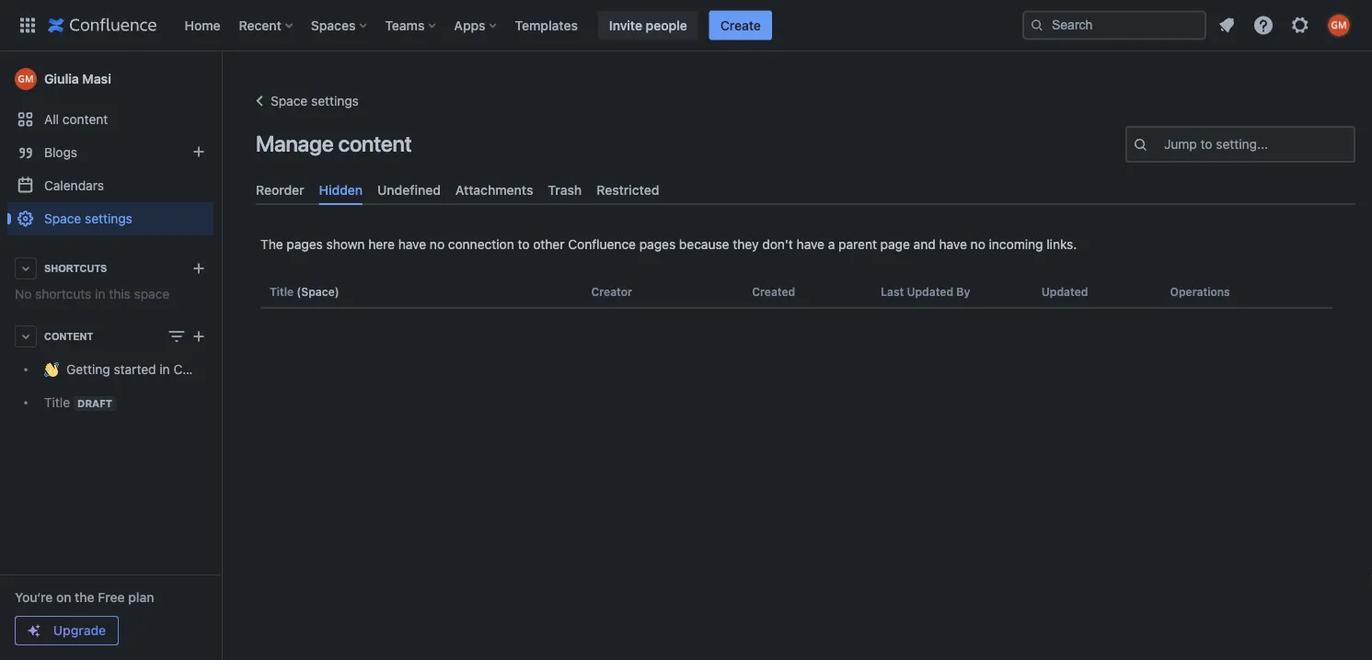 Task type: locate. For each thing, give the bounding box(es) containing it.
links.
[[1047, 237, 1077, 252]]

content for all content
[[62, 112, 108, 127]]

1 vertical spatial to
[[518, 237, 530, 252]]

getting started in confluence
[[66, 362, 241, 377]]

1 vertical spatial space settings link
[[7, 202, 214, 236]]

home link
[[179, 11, 226, 40]]

0 horizontal spatial confluence
[[173, 362, 241, 377]]

jump
[[1164, 137, 1197, 152]]

space
[[271, 93, 308, 109], [44, 211, 81, 226]]

have right here
[[398, 237, 426, 252]]

help icon image
[[1252, 14, 1275, 36]]

0 vertical spatial title
[[270, 285, 294, 298]]

plan
[[128, 590, 154, 606]]

settings up the manage content
[[311, 93, 359, 109]]

title for title draft
[[44, 395, 70, 410]]

collapse sidebar image
[[201, 61, 241, 98]]

in right "started"
[[160, 362, 170, 377]]

space settings down 'calendars'
[[44, 211, 132, 226]]

2 pages from the left
[[639, 237, 676, 252]]

the
[[260, 237, 283, 252]]

1 vertical spatial title
[[44, 395, 70, 410]]

hidden
[[319, 182, 363, 197]]

1 horizontal spatial settings
[[311, 93, 359, 109]]

1 updated from the left
[[907, 285, 953, 298]]

1 horizontal spatial no
[[971, 237, 985, 252]]

0 horizontal spatial settings
[[85, 211, 132, 226]]

no left connection
[[430, 237, 445, 252]]

0 horizontal spatial title
[[44, 395, 70, 410]]

0 vertical spatial content
[[62, 112, 108, 127]]

1 horizontal spatial title
[[270, 285, 294, 298]]

free
[[98, 590, 125, 606]]

pages
[[287, 237, 323, 252], [639, 237, 676, 252]]

space settings link up manage
[[248, 90, 359, 112]]

0 vertical spatial to
[[1201, 137, 1213, 152]]

0 horizontal spatial in
[[95, 287, 105, 302]]

in inside tree
[[160, 362, 170, 377]]

updated down 'links.'
[[1042, 285, 1088, 298]]

create link
[[709, 11, 772, 40]]

have right and
[[939, 237, 967, 252]]

you're
[[15, 590, 53, 606]]

reorder link
[[248, 175, 312, 205]]

content right the all
[[62, 112, 108, 127]]

content up undefined
[[338, 131, 412, 156]]

in left this
[[95, 287, 105, 302]]

global element
[[11, 0, 1019, 51]]

1 vertical spatial in
[[160, 362, 170, 377]]

0 vertical spatial space
[[271, 93, 308, 109]]

to right jump at the right top
[[1201, 137, 1213, 152]]

1 horizontal spatial updated
[[1042, 285, 1088, 298]]

0 vertical spatial space settings link
[[248, 90, 359, 112]]

here
[[368, 237, 395, 252]]

space settings
[[271, 93, 359, 109], [44, 211, 132, 226]]

giulia
[[44, 71, 79, 87]]

1 vertical spatial settings
[[85, 211, 132, 226]]

1 horizontal spatial space settings link
[[248, 90, 359, 112]]

title left (space)
[[270, 285, 294, 298]]

title for title (space)
[[270, 285, 294, 298]]

attachments
[[455, 182, 533, 197]]

content inside space "element"
[[62, 112, 108, 127]]

because
[[679, 237, 729, 252]]

recent
[[239, 17, 281, 33]]

space down 'calendars'
[[44, 211, 81, 226]]

home
[[185, 17, 220, 33]]

tree inside space "element"
[[7, 353, 241, 420]]

0 horizontal spatial pages
[[287, 237, 323, 252]]

1 horizontal spatial in
[[160, 362, 170, 377]]

setting...
[[1216, 137, 1268, 152]]

operations
[[1170, 285, 1230, 298]]

1 horizontal spatial have
[[797, 237, 825, 252]]

trash link
[[541, 175, 589, 205]]

space settings up the manage content
[[271, 93, 359, 109]]

0 horizontal spatial space settings
[[44, 211, 132, 226]]

the pages shown here have no connection to other confluence pages because they don't have a parent page and have no incoming links.
[[260, 237, 1077, 252]]

tree
[[7, 353, 241, 420]]

banner
[[0, 0, 1372, 52]]

restricted
[[597, 182, 659, 197]]

2 no from the left
[[971, 237, 985, 252]]

confluence inside getting started in confluence link
[[173, 362, 241, 377]]

invite people button
[[598, 11, 698, 40]]

1 pages from the left
[[287, 237, 323, 252]]

1 vertical spatial space settings
[[44, 211, 132, 226]]

title inside tree
[[44, 395, 70, 410]]

teams
[[385, 17, 425, 33]]

2 horizontal spatial have
[[939, 237, 967, 252]]

space settings link down 'calendars'
[[7, 202, 214, 236]]

last
[[881, 285, 904, 298]]

pages right the
[[287, 237, 323, 252]]

confluence
[[568, 237, 636, 252], [173, 362, 241, 377]]

0 horizontal spatial no
[[430, 237, 445, 252]]

title left draft in the left of the page
[[44, 395, 70, 410]]

to
[[1201, 137, 1213, 152], [518, 237, 530, 252]]

0 horizontal spatial space
[[44, 211, 81, 226]]

created
[[752, 285, 795, 298]]

space settings link inside space "element"
[[7, 202, 214, 236]]

no
[[430, 237, 445, 252], [971, 237, 985, 252]]

0 vertical spatial in
[[95, 287, 105, 302]]

invite people
[[609, 17, 687, 33]]

no left "incoming"
[[971, 237, 985, 252]]

have left a at right top
[[797, 237, 825, 252]]

last updated by
[[881, 285, 970, 298]]

getting started in confluence link
[[7, 353, 241, 387]]

1 vertical spatial confluence
[[173, 362, 241, 377]]

apps button
[[449, 11, 504, 40]]

shortcuts
[[35, 287, 91, 302]]

confluence up creator
[[568, 237, 636, 252]]

1 vertical spatial space
[[44, 211, 81, 226]]

confluence image
[[48, 14, 157, 36], [48, 14, 157, 36]]

templates
[[515, 17, 578, 33]]

manage
[[256, 131, 334, 156]]

0 horizontal spatial content
[[62, 112, 108, 127]]

title
[[270, 285, 294, 298], [44, 395, 70, 410]]

tree containing getting started in confluence
[[7, 353, 241, 420]]

0 horizontal spatial updated
[[907, 285, 953, 298]]

updated left by
[[907, 285, 953, 298]]

1 horizontal spatial pages
[[639, 237, 676, 252]]

tab list
[[248, 175, 1363, 205]]

pages left because
[[639, 237, 676, 252]]

0 vertical spatial space settings
[[271, 93, 359, 109]]

1 horizontal spatial confluence
[[568, 237, 636, 252]]

0 horizontal spatial to
[[518, 237, 530, 252]]

create
[[720, 17, 761, 33]]

updated
[[907, 285, 953, 298], [1042, 285, 1088, 298]]

0 horizontal spatial have
[[398, 237, 426, 252]]

attachments link
[[448, 175, 541, 205]]

confluence down create a page "icon"
[[173, 362, 241, 377]]

hidden link
[[312, 175, 370, 205]]

space settings link
[[248, 90, 359, 112], [7, 202, 214, 236]]

to left other
[[518, 237, 530, 252]]

content
[[62, 112, 108, 127], [338, 131, 412, 156]]

settings down calendars link
[[85, 211, 132, 226]]

0 horizontal spatial space settings link
[[7, 202, 214, 236]]

in for started
[[160, 362, 170, 377]]

space up manage
[[271, 93, 308, 109]]

shown
[[326, 237, 365, 252]]

1 horizontal spatial content
[[338, 131, 412, 156]]

manage content
[[256, 131, 412, 156]]

0 vertical spatial confluence
[[568, 237, 636, 252]]

1 vertical spatial content
[[338, 131, 412, 156]]

tab list containing reorder
[[248, 175, 1363, 205]]

in
[[95, 287, 105, 302], [160, 362, 170, 377]]



Task type: describe. For each thing, give the bounding box(es) containing it.
they
[[733, 237, 759, 252]]

getting
[[66, 362, 110, 377]]

draft
[[77, 398, 112, 410]]

incoming
[[989, 237, 1043, 252]]

creator
[[591, 285, 632, 298]]

in for shortcuts
[[95, 287, 105, 302]]

all content
[[44, 112, 108, 127]]

no shortcuts in this space
[[15, 287, 170, 302]]

space
[[134, 287, 170, 302]]

recent button
[[233, 11, 300, 40]]

apps
[[454, 17, 485, 33]]

giulia masi
[[44, 71, 111, 87]]

search image
[[1030, 18, 1044, 33]]

space element
[[0, 52, 241, 661]]

invite
[[609, 17, 642, 33]]

create a blog image
[[188, 141, 210, 163]]

spaces
[[311, 17, 356, 33]]

upgrade button
[[16, 617, 118, 645]]

add shortcut image
[[188, 258, 210, 280]]

restricted link
[[589, 175, 667, 205]]

settings inside space "element"
[[85, 211, 132, 226]]

templates link
[[509, 11, 583, 40]]

2 updated from the left
[[1042, 285, 1088, 298]]

change view image
[[166, 326, 188, 348]]

people
[[646, 17, 687, 33]]

3 have from the left
[[939, 237, 967, 252]]

space inside "element"
[[44, 211, 81, 226]]

Search settings text field
[[1164, 135, 1168, 154]]

jump to setting...
[[1164, 137, 1268, 152]]

calendars link
[[7, 169, 214, 202]]

2 have from the left
[[797, 237, 825, 252]]

Search field
[[1022, 11, 1206, 40]]

page
[[880, 237, 910, 252]]

shortcuts
[[44, 263, 107, 274]]

blogs link
[[7, 136, 214, 169]]

by
[[956, 285, 970, 298]]

undefined link
[[370, 175, 448, 205]]

don't
[[762, 237, 793, 252]]

reorder
[[256, 182, 304, 197]]

all content link
[[7, 103, 214, 136]]

appswitcher icon image
[[17, 14, 39, 36]]

content for manage content
[[338, 131, 412, 156]]

blogs
[[44, 145, 77, 160]]

on
[[56, 590, 71, 606]]

and
[[914, 237, 936, 252]]

settings icon image
[[1289, 14, 1311, 36]]

content
[[44, 331, 93, 342]]

started
[[114, 362, 156, 377]]

the
[[75, 590, 94, 606]]

1 have from the left
[[398, 237, 426, 252]]

this
[[109, 287, 130, 302]]

parent
[[839, 237, 877, 252]]

upgrade
[[53, 623, 106, 639]]

undefined
[[377, 182, 441, 197]]

create a page image
[[188, 326, 210, 348]]

title (space)
[[270, 285, 339, 298]]

1 no from the left
[[430, 237, 445, 252]]

shortcuts button
[[7, 252, 214, 285]]

0 vertical spatial settings
[[311, 93, 359, 109]]

masi
[[82, 71, 111, 87]]

other
[[533, 237, 565, 252]]

premium image
[[27, 624, 41, 639]]

1 horizontal spatial space settings
[[271, 93, 359, 109]]

space settings inside space "element"
[[44, 211, 132, 226]]

notification icon image
[[1216, 14, 1238, 36]]

title draft
[[44, 395, 112, 410]]

content button
[[7, 320, 214, 353]]

teams button
[[379, 11, 443, 40]]

spaces button
[[305, 11, 374, 40]]

you're on the free plan
[[15, 590, 154, 606]]

trash
[[548, 182, 582, 197]]

calendars
[[44, 178, 104, 193]]

banner containing home
[[0, 0, 1372, 52]]

(space)
[[297, 285, 339, 298]]

a
[[828, 237, 835, 252]]

all
[[44, 112, 59, 127]]

1 horizontal spatial space
[[271, 93, 308, 109]]

no
[[15, 287, 32, 302]]

giulia masi link
[[7, 61, 214, 98]]

1 horizontal spatial to
[[1201, 137, 1213, 152]]

connection
[[448, 237, 514, 252]]



Task type: vqa. For each thing, say whether or not it's contained in the screenshot.
top Space settings
yes



